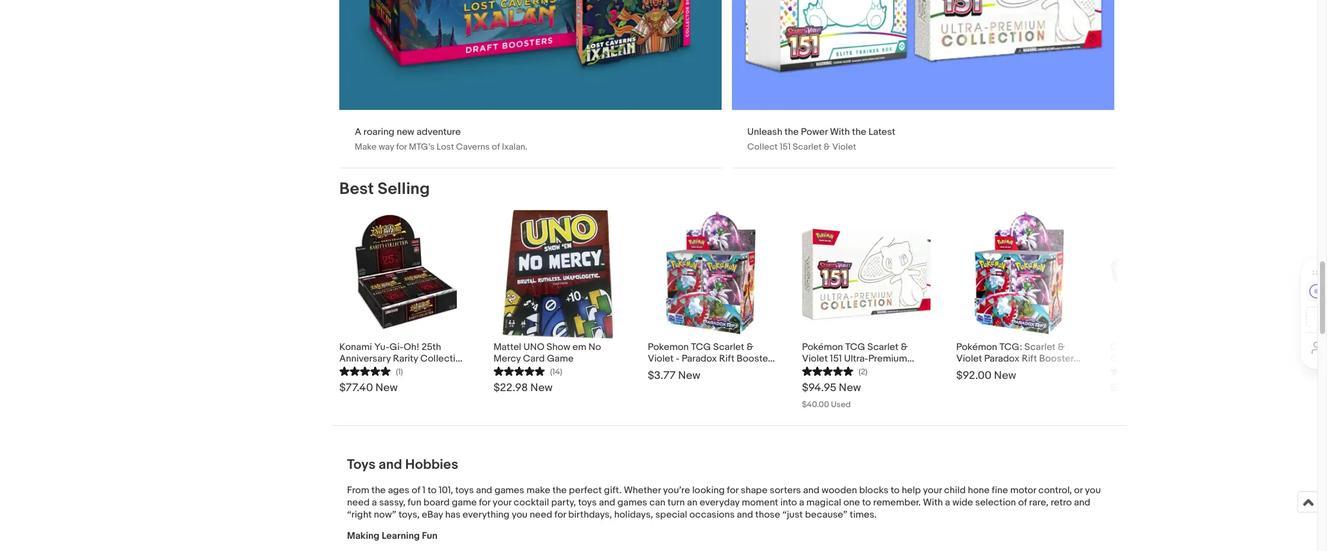 Task type: describe. For each thing, give the bounding box(es) containing it.
selling
[[378, 179, 430, 199]]

lorcana:
[[1142, 341, 1180, 353]]

5 out of 5 stars image for $77.40 new
[[339, 365, 391, 377]]

turn
[[668, 497, 685, 509]]

pokemon tcg scarlet & violet - paradox rift booster box - 36 packs image
[[665, 210, 759, 338]]

new for $235.00 new
[[1154, 382, 1177, 394]]

pokémon for paradox
[[956, 341, 997, 353]]

new for $94.95 new $40.00 used
[[839, 382, 861, 394]]

remember.
[[873, 497, 921, 509]]

for right game
[[479, 497, 491, 509]]

packs inside disney lorcana: the first chapter booster box - 24 packs (11098190)
[[1111, 364, 1136, 376]]

holidays,
[[614, 509, 653, 521]]

- inside pokémon tcg scarlet & violet 151 ultra-premium collection box - 16 packs
[[869, 364, 873, 376]]

board
[[424, 497, 450, 509]]

the left power
[[785, 126, 799, 138]]

special
[[655, 509, 687, 521]]

make
[[527, 484, 550, 497]]

0 horizontal spatial your
[[493, 497, 512, 509]]

- inside disney lorcana: the first chapter booster box - 24 packs (11098190)
[[1204, 353, 1207, 365]]

mercy
[[494, 353, 521, 365]]

birthdays,
[[568, 509, 612, 521]]

$94.95 new $40.00 used
[[802, 382, 861, 410]]

0 horizontal spatial games
[[494, 484, 524, 497]]

new for $92.00 new
[[994, 369, 1016, 382]]

1 horizontal spatial need
[[530, 509, 552, 521]]

best selling
[[339, 179, 430, 199]]

1 horizontal spatial your
[[923, 484, 942, 497]]

those
[[755, 509, 780, 521]]

5 out of 5 stars image for $94.95 new
[[802, 365, 854, 377]]

from the ages of 1 to 101, toys and games make the perfect gift. whether you're looking for shape sorters and wooden blocks to help your child hone fine motor control, or you need a sassy, fun board game for your cocktail party, toys and games can turn an everyday moment into a magical one to remember. with a wide selection of rare, retro and "right now" toys, ebay has everything you need for birthdays, holidays, special occasions and those "just because" times.
[[347, 484, 1101, 521]]

$40.00
[[802, 399, 829, 410]]

ultra-
[[844, 353, 868, 365]]

mattel uno show em no mercy card game
[[494, 341, 601, 365]]

0 horizontal spatial toys
[[455, 484, 474, 497]]

konami yu-gi-oh! 25th anniversary rarity collection booster box - 24 packs link
[[339, 338, 468, 376]]

best
[[339, 179, 374, 199]]

(2) link
[[802, 365, 868, 377]]

konami
[[339, 341, 372, 353]]

& for pokemon tcg scarlet & violet - paradox rift booster box - 36 packs
[[747, 341, 754, 353]]

scarlet for pokemon tcg scarlet & violet - paradox rift booster box - 36 packs
[[713, 341, 744, 353]]

4.9 out of 5 stars image
[[494, 365, 545, 377]]

cocktail
[[514, 497, 549, 509]]

because"
[[805, 509, 848, 521]]

(14) link
[[494, 365, 562, 377]]

the right make
[[553, 484, 567, 497]]

2 horizontal spatial to
[[891, 484, 900, 497]]

card
[[523, 353, 545, 365]]

a
[[355, 126, 361, 138]]

em
[[572, 341, 586, 353]]

$77.40 new
[[339, 382, 398, 394]]

gi-
[[390, 341, 404, 353]]

everything
[[463, 509, 510, 521]]

ages
[[388, 484, 410, 497]]

and right into
[[803, 484, 820, 497]]

1 a from the left
[[372, 497, 377, 509]]

of inside a roaring new adventure make way for mtg's lost caverns of ixalan.
[[492, 141, 500, 152]]

gift.
[[604, 484, 622, 497]]

scarlet for pokémon tcg: scarlet & violet paradox rift booster box - 36 packs
[[1024, 341, 1056, 353]]

mattel uno show em no mercy card game link
[[494, 338, 622, 365]]

game
[[547, 353, 574, 365]]

16
[[875, 364, 884, 376]]

& inside unleash the power with the latest collect 151 scarlet & violet
[[824, 141, 830, 152]]

mattel
[[494, 341, 521, 353]]

(1)
[[396, 367, 403, 377]]

no
[[589, 341, 601, 353]]

25th
[[422, 341, 441, 353]]

latest
[[869, 126, 895, 138]]

oh!
[[404, 341, 419, 353]]

with inside unleash the power with the latest collect 151 scarlet & violet
[[830, 126, 850, 138]]

making
[[347, 530, 380, 542]]

you're
[[663, 484, 690, 497]]

box for konami yu-gi-oh! 25th anniversary rarity collection booster box - 24 packs
[[376, 364, 393, 376]]

moment
[[742, 497, 778, 509]]

pokémon tcg: scarlet & violet paradox rift booster box - 36 packs image
[[973, 210, 1068, 338]]

box for pokémon tcg scarlet & violet 151 ultra-premium collection box - 16 packs
[[850, 364, 867, 376]]

with inside 'from the ages of 1 to 101, toys and games make the perfect gift. whether you're looking for shape sorters and wooden blocks to help your child hone fine motor control, or you need a sassy, fun board game for your cocktail party, toys and games can turn an everyday moment into a magical one to remember. with a wide selection of rare, retro and "right now" toys, ebay has everything you need for birthdays, holidays, special occasions and those "just because" times.'
[[923, 497, 943, 509]]

mtg's
[[409, 141, 435, 152]]

learning
[[382, 530, 420, 542]]

new for $3.77 new
[[678, 369, 700, 382]]

has
[[445, 509, 461, 521]]

0 horizontal spatial need
[[347, 497, 370, 509]]

- inside konami yu-gi-oh! 25th anniversary rarity collection booster box - 24 packs
[[395, 364, 398, 376]]

first
[[1200, 341, 1219, 353]]

game
[[452, 497, 477, 509]]

mattel uno show em no mercy card game image
[[502, 210, 613, 338]]

collection inside pokémon tcg scarlet & violet 151 ultra-premium collection box - 16 packs
[[802, 364, 848, 376]]

(2)
[[859, 367, 868, 377]]

wooden
[[822, 484, 857, 497]]

pokemon tcg scarlet & violet - paradox rift booster box - 36 packs link
[[648, 338, 776, 376]]

$3.77 new
[[648, 369, 700, 382]]

- inside pokémon tcg: scarlet & violet paradox rift booster box - 36 packs
[[975, 364, 979, 376]]

collection inside konami yu-gi-oh! 25th anniversary rarity collection booster box - 24 packs
[[420, 353, 466, 365]]

$22.98
[[494, 382, 528, 394]]

for left shape
[[727, 484, 739, 497]]

box for pokemon tcg scarlet & violet - paradox rift booster box - 36 packs
[[648, 364, 664, 376]]

packs for collection
[[414, 364, 440, 376]]

violet inside unleash the power with the latest collect 151 scarlet & violet
[[832, 141, 856, 152]]

booster inside konami yu-gi-oh! 25th anniversary rarity collection booster box - 24 packs
[[339, 364, 374, 376]]

pokémon tcg: scarlet & violet paradox rift booster box - 36 packs
[[956, 341, 1074, 376]]

and up ages
[[379, 457, 402, 474]]

looking
[[692, 484, 725, 497]]

whether
[[624, 484, 661, 497]]

ixalan.
[[502, 141, 528, 152]]

toys
[[347, 457, 376, 474]]

disney lorcana: the first chapter booster box - 24 packs (11098190)
[[1111, 341, 1220, 376]]

fine
[[992, 484, 1008, 497]]

1 horizontal spatial you
[[1085, 484, 1101, 497]]

lost
[[437, 141, 454, 152]]

unleash the power with the latest collect 151 scarlet & violet
[[747, 126, 895, 152]]

the left ages
[[371, 484, 386, 497]]

hobbies
[[405, 457, 458, 474]]

violet for pokemon tcg scarlet & violet - paradox rift booster box - 36 packs
[[648, 353, 674, 365]]

can
[[649, 497, 665, 509]]

$3.77
[[648, 369, 676, 382]]

tcg for pokémon
[[845, 341, 865, 353]]

konami yu-gi-oh! 25th anniversary rarity collection booster box - 24 packs image
[[341, 210, 466, 338]]

everyday
[[700, 497, 740, 509]]

tcg for pokemon
[[691, 341, 711, 353]]



Task type: locate. For each thing, give the bounding box(es) containing it.
times.
[[850, 509, 877, 521]]

scarlet inside the pokemon tcg scarlet & violet - paradox rift booster box - 36 packs
[[713, 341, 744, 353]]

5 packs from the left
[[1111, 364, 1136, 376]]

sorters
[[770, 484, 801, 497]]

0 horizontal spatial paradox
[[682, 353, 717, 365]]

pokémon tcg scarlet & violet 151 ultra-premium collection box - 16 packs
[[802, 341, 912, 376]]

1 horizontal spatial 5 out of 5 stars image
[[802, 365, 854, 377]]

1 horizontal spatial 24
[[1209, 353, 1220, 365]]

a left wide
[[945, 497, 950, 509]]

2 5 out of 5 stars image from the left
[[802, 365, 854, 377]]

magical
[[806, 497, 841, 509]]

box inside pokémon tcg scarlet & violet 151 ultra-premium collection box - 16 packs
[[850, 364, 867, 376]]

$235.00 new
[[1111, 382, 1177, 394]]

scarlet down power
[[793, 141, 822, 152]]

disney
[[1111, 341, 1140, 353]]

into
[[781, 497, 797, 509]]

of left "rare,"
[[1018, 497, 1027, 509]]

need down make
[[530, 509, 552, 521]]

& inside the pokemon tcg scarlet & violet - paradox rift booster box - 36 packs
[[747, 341, 754, 353]]

1 horizontal spatial of
[[492, 141, 500, 152]]

new for $77.40 new
[[375, 382, 398, 394]]

power
[[801, 126, 828, 138]]

1 horizontal spatial pokémon
[[956, 341, 997, 353]]

0 horizontal spatial with
[[830, 126, 850, 138]]

packs inside pokémon tcg: scarlet & violet paradox rift booster box - 36 packs
[[994, 364, 1020, 376]]

tcg right pokemon
[[691, 341, 711, 353]]

$94.95
[[802, 382, 836, 394]]

pokémon up (2) link
[[802, 341, 843, 353]]

pokemon
[[648, 341, 689, 353]]

an
[[687, 497, 698, 509]]

new right the $3.77
[[678, 369, 700, 382]]

1 horizontal spatial 151
[[830, 353, 842, 365]]

booster inside disney lorcana: the first chapter booster box - 24 packs (11098190)
[[1148, 353, 1183, 365]]

paradox
[[682, 353, 717, 365], [984, 353, 1020, 365]]

adventure
[[417, 126, 461, 138]]

151 inside unleash the power with the latest collect 151 scarlet & violet
[[780, 141, 791, 152]]

rare,
[[1029, 497, 1049, 509]]

new down (1)
[[375, 382, 398, 394]]

1 rift from the left
[[719, 353, 735, 365]]

of
[[492, 141, 500, 152], [412, 484, 420, 497], [1018, 497, 1027, 509]]

0 vertical spatial you
[[1085, 484, 1101, 497]]

"right
[[347, 509, 372, 521]]

pokémon tcg: scarlet & violet paradox rift booster box - 36 packs link
[[956, 338, 1085, 376]]

fun
[[408, 497, 421, 509]]

4 packs from the left
[[994, 364, 1020, 376]]

make
[[355, 141, 377, 152]]

pokemon tcg scarlet & violet - paradox rift booster box - 36 packs
[[648, 341, 771, 376]]

yu-
[[374, 341, 390, 353]]

& inside pokémon tcg: scarlet & violet paradox rift booster box - 36 packs
[[1058, 341, 1065, 353]]

paradox inside pokémon tcg: scarlet & violet paradox rift booster box - 36 packs
[[984, 353, 1020, 365]]

1 horizontal spatial to
[[862, 497, 871, 509]]

box inside the pokemon tcg scarlet & violet - paradox rift booster box - 36 packs
[[648, 364, 664, 376]]

with
[[830, 126, 850, 138], [923, 497, 943, 509]]

and left whether
[[599, 497, 615, 509]]

"just
[[782, 509, 803, 521]]

paradox inside the pokemon tcg scarlet & violet - paradox rift booster box - 36 packs
[[682, 353, 717, 365]]

1 vertical spatial you
[[512, 509, 528, 521]]

violet inside pokémon tcg: scarlet & violet paradox rift booster box - 36 packs
[[956, 353, 982, 365]]

1 vertical spatial 151
[[830, 353, 842, 365]]

your right help
[[923, 484, 942, 497]]

disney lorcana: the first chapter booster box - 24 packs (11098190) link
[[1111, 338, 1239, 376]]

pokémon up $92.00
[[956, 341, 997, 353]]

new up used
[[839, 382, 861, 394]]

new down (14)
[[530, 382, 553, 394]]

for
[[396, 141, 407, 152], [727, 484, 739, 497], [479, 497, 491, 509], [555, 509, 566, 521]]

1 horizontal spatial toys
[[578, 497, 597, 509]]

0 horizontal spatial tcg
[[691, 341, 711, 353]]

2 tcg from the left
[[845, 341, 865, 353]]

& for pokémon tcg scarlet & violet 151 ultra-premium collection box - 16 packs
[[901, 341, 908, 353]]

need
[[347, 497, 370, 509], [530, 509, 552, 521]]

disney lorcana: the first chapter booster box - 24 packs (11098190) image
[[1111, 236, 1239, 312]]

to right the one at the bottom
[[862, 497, 871, 509]]

booster inside the pokemon tcg scarlet & violet - paradox rift booster box - 36 packs
[[737, 353, 771, 365]]

1 horizontal spatial tcg
[[845, 341, 865, 353]]

1 horizontal spatial rift
[[1022, 353, 1037, 365]]

fun
[[422, 530, 438, 542]]

rift inside the pokemon tcg scarlet & violet - paradox rift booster box - 36 packs
[[719, 353, 735, 365]]

3 packs from the left
[[886, 364, 912, 376]]

paradox up $92.00 new
[[984, 353, 1020, 365]]

0 horizontal spatial rift
[[719, 353, 735, 365]]

control,
[[1038, 484, 1072, 497]]

for left the "birthdays,"
[[555, 509, 566, 521]]

packs for premium
[[886, 364, 912, 376]]

and up "everything"
[[476, 484, 492, 497]]

2 paradox from the left
[[984, 353, 1020, 365]]

5 out of 5 stars image up the $94.95
[[802, 365, 854, 377]]

1 horizontal spatial collection
[[802, 364, 848, 376]]

packs up $235.00 at the right bottom
[[1111, 364, 1136, 376]]

scarlet inside unleash the power with the latest collect 151 scarlet & violet
[[793, 141, 822, 152]]

24 inside disney lorcana: the first chapter booster box - 24 packs (11098190)
[[1209, 353, 1220, 365]]

a left sassy,
[[372, 497, 377, 509]]

scarlet inside pokémon tcg scarlet & violet 151 ultra-premium collection box - 16 packs
[[867, 341, 899, 353]]

-
[[676, 353, 680, 365], [1204, 353, 1207, 365], [395, 364, 398, 376], [667, 364, 670, 376], [869, 364, 873, 376], [975, 364, 979, 376]]

151 left "ultra-"
[[830, 353, 842, 365]]

4.2 out of 5 stars image
[[1111, 365, 1162, 377]]

of left 1
[[412, 484, 420, 497]]

151 right collect
[[780, 141, 791, 152]]

pokémon tcg scarlet & violet 151 ultra-premium collection box - 16 packs link
[[802, 338, 931, 376]]

2 36 from the left
[[981, 364, 992, 376]]

1 36 from the left
[[673, 364, 684, 376]]

violet inside pokémon tcg scarlet & violet 151 ultra-premium collection box - 16 packs
[[802, 353, 828, 365]]

151 inside pokémon tcg scarlet & violet 151 ultra-premium collection box - 16 packs
[[830, 353, 842, 365]]

1 horizontal spatial games
[[617, 497, 647, 509]]

36 inside pokémon tcg: scarlet & violet paradox rift booster box - 36 packs
[[981, 364, 992, 376]]

violet for pokémon tcg: scarlet & violet paradox rift booster box - 36 packs
[[956, 353, 982, 365]]

2 horizontal spatial of
[[1018, 497, 1027, 509]]

pokémon tcg scarlet & violet 151 ultra-premium collection box - 16 packs image
[[802, 210, 931, 338]]

1 horizontal spatial 36
[[981, 364, 992, 376]]

0 horizontal spatial 151
[[780, 141, 791, 152]]

violet inside the pokemon tcg scarlet & violet - paradox rift booster box - 36 packs
[[648, 353, 674, 365]]

new down (11098190)
[[1154, 382, 1177, 394]]

1 horizontal spatial paradox
[[984, 353, 1020, 365]]

1 horizontal spatial a
[[799, 497, 804, 509]]

1 tcg from the left
[[691, 341, 711, 353]]

new down tcg:
[[994, 369, 1016, 382]]

with right help
[[923, 497, 943, 509]]

and right retro
[[1074, 497, 1090, 509]]

1 vertical spatial with
[[923, 497, 943, 509]]

motor
[[1010, 484, 1036, 497]]

$92.00 new
[[956, 369, 1016, 382]]

packs inside konami yu-gi-oh! 25th anniversary rarity collection booster box - 24 packs
[[414, 364, 440, 376]]

0 horizontal spatial you
[[512, 509, 528, 521]]

tcg up (2)
[[845, 341, 865, 353]]

box inside disney lorcana: the first chapter booster box - 24 packs (11098190)
[[1185, 353, 1201, 365]]

0 vertical spatial with
[[830, 126, 850, 138]]

roaring
[[363, 126, 395, 138]]

box inside konami yu-gi-oh! 25th anniversary rarity collection booster box - 24 packs
[[376, 364, 393, 376]]

need left now"
[[347, 497, 370, 509]]

unleash
[[747, 126, 782, 138]]

2 packs from the left
[[686, 364, 712, 376]]

0 horizontal spatial collection
[[420, 353, 466, 365]]

pokémon inside pokémon tcg: scarlet & violet paradox rift booster box - 36 packs
[[956, 341, 997, 353]]

packs down 25th
[[414, 364, 440, 376]]

(1) link
[[339, 365, 403, 377]]

premium
[[868, 353, 907, 365]]

tcg inside pokémon tcg scarlet & violet 151 ultra-premium collection box - 16 packs
[[845, 341, 865, 353]]

0 horizontal spatial 36
[[673, 364, 684, 376]]

3 a from the left
[[945, 497, 950, 509]]

0 horizontal spatial a
[[372, 497, 377, 509]]

booster inside pokémon tcg: scarlet & violet paradox rift booster box - 36 packs
[[1039, 353, 1074, 365]]

24 right the
[[1209, 353, 1220, 365]]

selection
[[975, 497, 1016, 509]]

collection right oh!
[[420, 353, 466, 365]]

packs right the $3.77
[[686, 364, 712, 376]]

paradox up $3.77 new at the bottom
[[682, 353, 717, 365]]

perfect
[[569, 484, 602, 497]]

a
[[372, 497, 377, 509], [799, 497, 804, 509], [945, 497, 950, 509]]

new for $22.98 new
[[530, 382, 553, 394]]

collection up the $94.95
[[802, 364, 848, 376]]

& inside pokémon tcg scarlet & violet 151 ultra-premium collection box - 16 packs
[[901, 341, 908, 353]]

occasions
[[689, 509, 735, 521]]

way
[[379, 141, 394, 152]]

0 horizontal spatial of
[[412, 484, 420, 497]]

scarlet right tcg:
[[1024, 341, 1056, 353]]

1 pokémon from the left
[[802, 341, 843, 353]]

packs down tcg:
[[994, 364, 1020, 376]]

a right into
[[799, 497, 804, 509]]

booster
[[737, 353, 771, 365], [1039, 353, 1074, 365], [1148, 353, 1183, 365], [339, 364, 374, 376]]

to right 1
[[428, 484, 437, 497]]

scarlet inside pokémon tcg: scarlet & violet paradox rift booster box - 36 packs
[[1024, 341, 1056, 353]]

of left "ixalan."
[[492, 141, 500, 152]]

toys right 101,
[[455, 484, 474, 497]]

konami yu-gi-oh! 25th anniversary rarity collection booster box - 24 packs
[[339, 341, 466, 376]]

(11098190)
[[1139, 364, 1182, 376]]

0 horizontal spatial to
[[428, 484, 437, 497]]

0 vertical spatial 151
[[780, 141, 791, 152]]

scarlet for pokémon tcg scarlet & violet 151 ultra-premium collection box - 16 packs
[[867, 341, 899, 353]]

101,
[[439, 484, 453, 497]]

$235.00
[[1111, 382, 1152, 394]]

games left can
[[617, 497, 647, 509]]

ebay
[[422, 509, 443, 521]]

the left latest
[[852, 126, 866, 138]]

$92.00
[[956, 369, 992, 382]]

scarlet up 16
[[867, 341, 899, 353]]

the
[[1182, 341, 1198, 353]]

and left those
[[737, 509, 753, 521]]

5 out of 5 stars image up $77.40 new
[[339, 365, 391, 377]]

scarlet right pokemon
[[713, 341, 744, 353]]

the
[[785, 126, 799, 138], [852, 126, 866, 138], [371, 484, 386, 497], [553, 484, 567, 497]]

0 horizontal spatial pokémon
[[802, 341, 843, 353]]

packs inside pokémon tcg scarlet & violet 151 ultra-premium collection box - 16 packs
[[886, 364, 912, 376]]

you
[[1085, 484, 1101, 497], [512, 509, 528, 521]]

violet for pokémon tcg scarlet & violet 151 ultra-premium collection box - 16 packs
[[802, 353, 828, 365]]

violet
[[832, 141, 856, 152], [648, 353, 674, 365], [802, 353, 828, 365], [956, 353, 982, 365]]

tcg
[[691, 341, 711, 353], [845, 341, 865, 353]]

24 inside konami yu-gi-oh! 25th anniversary rarity collection booster box - 24 packs
[[401, 364, 412, 376]]

new
[[678, 369, 700, 382], [994, 369, 1016, 382], [375, 382, 398, 394], [530, 382, 553, 394], [839, 382, 861, 394], [1154, 382, 1177, 394]]

& for pokémon tcg: scarlet & violet paradox rift booster box - 36 packs
[[1058, 341, 1065, 353]]

1
[[422, 484, 426, 497]]

packs inside the pokemon tcg scarlet & violet - paradox rift booster box - 36 packs
[[686, 364, 712, 376]]

retro
[[1051, 497, 1072, 509]]

your left cocktail
[[493, 497, 512, 509]]

and
[[379, 457, 402, 474], [476, 484, 492, 497], [803, 484, 820, 497], [599, 497, 615, 509], [1074, 497, 1090, 509], [737, 509, 753, 521]]

2 horizontal spatial a
[[945, 497, 950, 509]]

2 rift from the left
[[1022, 353, 1037, 365]]

36 inside the pokemon tcg scarlet & violet - paradox rift booster box - 36 packs
[[673, 364, 684, 376]]

to left help
[[891, 484, 900, 497]]

1 5 out of 5 stars image from the left
[[339, 365, 391, 377]]

$77.40
[[339, 382, 373, 394]]

pokémon inside pokémon tcg scarlet & violet 151 ultra-premium collection box - 16 packs
[[802, 341, 843, 353]]

you down make
[[512, 509, 528, 521]]

5 out of 5 stars image
[[339, 365, 391, 377], [802, 365, 854, 377]]

party,
[[551, 497, 576, 509]]

1 packs from the left
[[414, 364, 440, 376]]

tcg inside the pokemon tcg scarlet & violet - paradox rift booster box - 36 packs
[[691, 341, 711, 353]]

for inside a roaring new adventure make way for mtg's lost caverns of ixalan.
[[396, 141, 407, 152]]

you right or
[[1085, 484, 1101, 497]]

24 down oh!
[[401, 364, 412, 376]]

making learning fun
[[347, 530, 440, 542]]

(14)
[[550, 367, 562, 377]]

1 paradox from the left
[[682, 353, 717, 365]]

packs right 16
[[886, 364, 912, 376]]

for right way on the left of page
[[396, 141, 407, 152]]

packs for rift
[[686, 364, 712, 376]]

box inside pokémon tcg: scarlet & violet paradox rift booster box - 36 packs
[[956, 364, 973, 376]]

new inside $94.95 new $40.00 used
[[839, 382, 861, 394]]

sassy,
[[379, 497, 406, 509]]

toys
[[455, 484, 474, 497], [578, 497, 597, 509]]

0 horizontal spatial 24
[[401, 364, 412, 376]]

help
[[902, 484, 921, 497]]

2 pokémon from the left
[[956, 341, 997, 353]]

toys right party,
[[578, 497, 597, 509]]

1 horizontal spatial with
[[923, 497, 943, 509]]

games left make
[[494, 484, 524, 497]]

pokémon for 151
[[802, 341, 843, 353]]

toys,
[[399, 509, 420, 521]]

used
[[831, 399, 851, 410]]

2 a from the left
[[799, 497, 804, 509]]

rift inside pokémon tcg: scarlet & violet paradox rift booster box - 36 packs
[[1022, 353, 1037, 365]]

0 horizontal spatial 5 out of 5 stars image
[[339, 365, 391, 377]]

151
[[780, 141, 791, 152], [830, 353, 842, 365]]

None text field
[[339, 0, 722, 167], [732, 0, 1114, 167], [339, 0, 722, 167], [732, 0, 1114, 167]]

with right power
[[830, 126, 850, 138]]

one
[[844, 497, 860, 509]]



Task type: vqa. For each thing, say whether or not it's contained in the screenshot.
255
no



